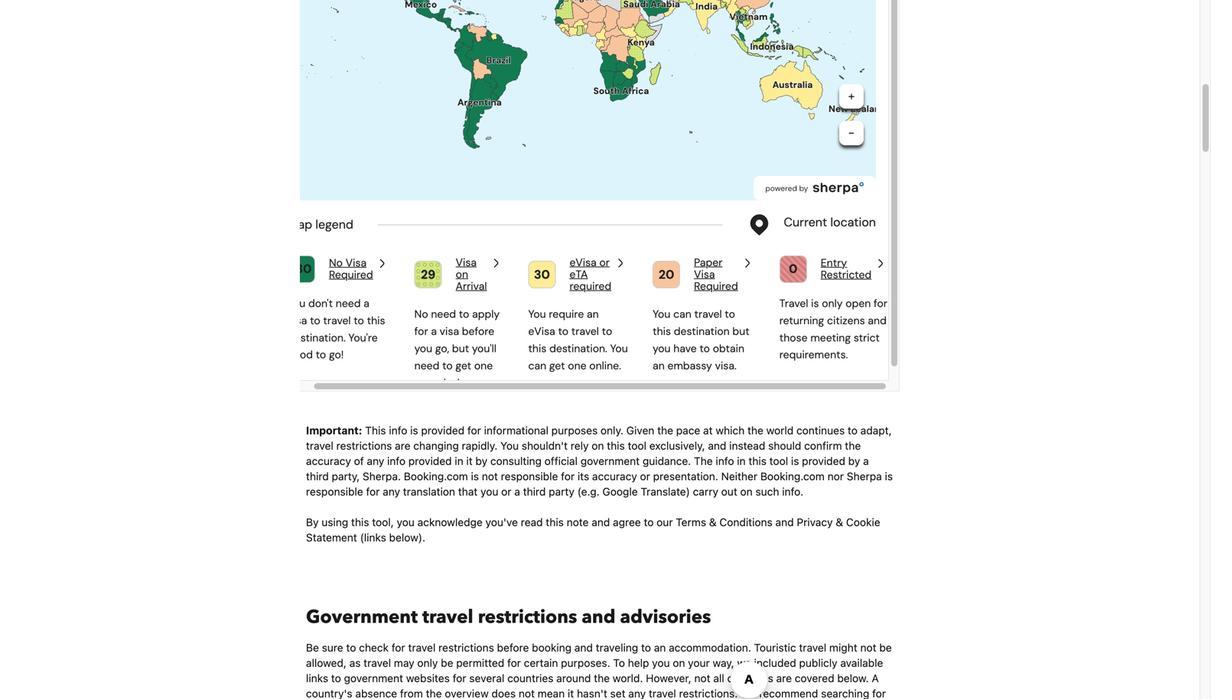 Task type: locate. For each thing, give the bounding box(es) containing it.
0 vertical spatial tool
[[628, 440, 647, 453]]

overview
[[445, 688, 489, 700]]

party
[[549, 486, 575, 498]]

are left changing
[[395, 440, 411, 453]]

a up "sherpa"
[[864, 455, 869, 468]]

and left privacy
[[776, 516, 794, 529]]

1 horizontal spatial in
[[737, 455, 746, 468]]

and
[[708, 440, 727, 453], [592, 516, 610, 529], [776, 516, 794, 529], [582, 605, 616, 630], [575, 642, 593, 655]]

instead
[[730, 440, 766, 453]]

for up may
[[392, 642, 405, 655]]

& right the terms
[[710, 516, 717, 529]]

0 horizontal spatial accuracy
[[306, 455, 351, 468]]

0 horizontal spatial tool
[[628, 440, 647, 453]]

0 horizontal spatial on
[[592, 440, 604, 453]]

& left cookie
[[836, 516, 844, 529]]

you up below).
[[397, 516, 415, 529]]

you've
[[486, 516, 518, 529]]

0 horizontal spatial it
[[467, 455, 473, 468]]

0 horizontal spatial in
[[455, 455, 464, 468]]

for left its
[[561, 470, 575, 483]]

government up absence
[[344, 673, 403, 685]]

1 vertical spatial be
[[441, 657, 454, 670]]

it down around
[[568, 688, 574, 700]]

its
[[578, 470, 590, 483]]

info up sherpa.
[[387, 455, 406, 468]]

all
[[714, 673, 725, 685]]

world.
[[613, 673, 643, 685]]

1 horizontal spatial be
[[880, 642, 892, 655]]

booking.com up info.
[[761, 470, 825, 483]]

for
[[468, 425, 481, 437], [561, 470, 575, 483], [366, 486, 380, 498], [392, 642, 405, 655], [508, 657, 521, 670], [453, 673, 467, 685]]

a
[[864, 455, 869, 468], [515, 486, 520, 498]]

countries down certain
[[508, 673, 554, 685]]

accuracy
[[306, 455, 351, 468], [592, 470, 638, 483]]

you
[[481, 486, 499, 498], [397, 516, 415, 529], [652, 657, 670, 670]]

to up as
[[346, 642, 356, 655]]

1 vertical spatial accuracy
[[592, 470, 638, 483]]

however,
[[646, 673, 692, 685]]

0 horizontal spatial or
[[502, 486, 512, 498]]

any inside be sure to check for travel restrictions before booking and traveling to an accommodation. touristic travel might not be allowed, as travel may only be permitted for certain purposes. to help you on your way, we included publicly available links to government websites for several countries around the world. however, not all countries are covered below. a country's absence from the overview does not mean it hasn't set any travel restrictions. we recommend searching
[[629, 688, 646, 700]]

2 vertical spatial restrictions
[[439, 642, 494, 655]]

booking.com up translation
[[404, 470, 468, 483]]

or
[[640, 470, 651, 483], [502, 486, 512, 498]]

on down neither
[[741, 486, 753, 498]]

third
[[306, 470, 329, 483], [523, 486, 546, 498]]

accuracy up party,
[[306, 455, 351, 468]]

restrictions inside be sure to check for travel restrictions before booking and traveling to an accommodation. touristic travel might not be allowed, as travel may only be permitted for certain purposes. to help you on your way, we included publicly available links to government websites for several countries around the world. however, not all countries are covered below. a country's absence from the overview does not mean it hasn't set any travel restrictions. we recommend searching
[[439, 642, 494, 655]]

the up hasn't
[[594, 673, 610, 685]]

0 horizontal spatial countries
[[508, 673, 554, 685]]

to up country's
[[331, 673, 341, 685]]

tool down given
[[628, 440, 647, 453]]

info up neither
[[716, 455, 735, 468]]

the up 'exclusively,' at the bottom right
[[658, 425, 674, 437]]

any down sherpa.
[[383, 486, 400, 498]]

0 vertical spatial a
[[864, 455, 869, 468]]

mean
[[538, 688, 565, 700]]

0 vertical spatial it
[[467, 455, 473, 468]]

restrictions inside this info is provided for informational purposes only. given the pace at which the world continues to adapt, travel restrictions are changing rapidly. you shouldn't rely on this tool exclusively, and instead should confirm the accuracy of any info provided in it by consulting official government guidance. the info in this tool is provided by a third party, sherpa. booking.com is not responsible for its accuracy or presentation. neither booking.com nor sherpa is responsible for any translation that you or a third party (e.g. google translate) carry out on such info.
[[337, 440, 392, 453]]

and up traveling
[[582, 605, 616, 630]]

cookie
[[847, 516, 881, 529]]

not right does on the bottom
[[519, 688, 535, 700]]

the down the websites
[[426, 688, 442, 700]]

1 vertical spatial government
[[344, 673, 403, 685]]

this
[[607, 440, 625, 453], [749, 455, 767, 468], [351, 516, 369, 529], [546, 516, 564, 529]]

be up available
[[880, 642, 892, 655]]

0 horizontal spatial booking.com
[[404, 470, 468, 483]]

sherpa.
[[363, 470, 401, 483]]

by down rapidly.
[[476, 455, 488, 468]]

to left adapt,
[[848, 425, 858, 437]]

below).
[[389, 532, 426, 544]]

for up the overview in the bottom of the page
[[453, 673, 467, 685]]

check
[[359, 642, 389, 655]]

at
[[704, 425, 713, 437]]

1 vertical spatial you
[[397, 516, 415, 529]]

any
[[367, 455, 384, 468], [383, 486, 400, 498], [629, 688, 646, 700]]

be right 'only'
[[441, 657, 454, 670]]

1 horizontal spatial or
[[640, 470, 651, 483]]

1 vertical spatial tool
[[770, 455, 789, 468]]

any down world.
[[629, 688, 646, 700]]

info
[[389, 425, 408, 437], [387, 455, 406, 468], [716, 455, 735, 468]]

it inside be sure to check for travel restrictions before booking and traveling to an accommodation. touristic travel might not be allowed, as travel may only be permitted for certain purposes. to help you on your way, we included publicly available links to government websites for several countries around the world. however, not all countries are covered below. a country's absence from the overview does not mean it hasn't set any travel restrictions. we recommend searching
[[568, 688, 574, 700]]

country's
[[306, 688, 353, 700]]

and inside be sure to check for travel restrictions before booking and traveling to an accommodation. touristic travel might not be allowed, as travel may only be permitted for certain purposes. to help you on your way, we included publicly available links to government websites for several countries around the world. however, not all countries are covered below. a country's absence from the overview does not mean it hasn't set any travel restrictions. we recommend searching
[[575, 642, 593, 655]]

1 horizontal spatial government
[[581, 455, 640, 468]]

restrictions up before
[[478, 605, 577, 630]]

is up the that
[[471, 470, 479, 483]]

booking
[[532, 642, 572, 655]]

should
[[769, 440, 802, 453]]

and up purposes.
[[575, 642, 593, 655]]

0 vertical spatial or
[[640, 470, 651, 483]]

rapidly.
[[462, 440, 498, 453]]

on
[[592, 440, 604, 453], [741, 486, 753, 498], [673, 657, 685, 670]]

important:
[[306, 425, 362, 437]]

1 horizontal spatial booking.com
[[761, 470, 825, 483]]

provided
[[421, 425, 465, 437], [409, 455, 452, 468], [802, 455, 846, 468]]

not
[[482, 470, 498, 483], [861, 642, 877, 655], [695, 673, 711, 685], [519, 688, 535, 700]]

0 vertical spatial you
[[481, 486, 499, 498]]

restrictions up of
[[337, 440, 392, 453]]

any up sherpa.
[[367, 455, 384, 468]]

2 horizontal spatial you
[[652, 657, 670, 670]]

accuracy up google
[[592, 470, 638, 483]]

before
[[497, 642, 529, 655]]

2 vertical spatial on
[[673, 657, 685, 670]]

0 horizontal spatial are
[[395, 440, 411, 453]]

1 horizontal spatial tool
[[770, 455, 789, 468]]

0 horizontal spatial government
[[344, 673, 403, 685]]

out
[[722, 486, 738, 498]]

2 vertical spatial you
[[652, 657, 670, 670]]

0 vertical spatial any
[[367, 455, 384, 468]]

a down consulting
[[515, 486, 520, 498]]

and down at
[[708, 440, 727, 453]]

1 horizontal spatial responsible
[[501, 470, 558, 483]]

0 horizontal spatial third
[[306, 470, 329, 483]]

or up translate)
[[640, 470, 651, 483]]

1 horizontal spatial countries
[[728, 673, 774, 685]]

not down consulting
[[482, 470, 498, 483]]

are up recommend
[[777, 673, 792, 685]]

1 horizontal spatial it
[[568, 688, 574, 700]]

tool,
[[372, 516, 394, 529]]

for up rapidly.
[[468, 425, 481, 437]]

consulting
[[491, 455, 542, 468]]

third left party,
[[306, 470, 329, 483]]

changing
[[414, 440, 459, 453]]

responsible
[[501, 470, 558, 483], [306, 486, 363, 498]]

1 vertical spatial responsible
[[306, 486, 363, 498]]

1 horizontal spatial on
[[673, 657, 685, 670]]

by
[[476, 455, 488, 468], [849, 455, 861, 468]]

on right rely
[[592, 440, 604, 453]]

you right the that
[[481, 486, 499, 498]]

around
[[557, 673, 591, 685]]

the down adapt,
[[845, 440, 861, 453]]

your
[[688, 657, 710, 670]]

in
[[455, 455, 464, 468], [737, 455, 746, 468]]

0 vertical spatial accuracy
[[306, 455, 351, 468]]

2 horizontal spatial on
[[741, 486, 753, 498]]

is down should
[[792, 455, 800, 468]]

0 horizontal spatial you
[[397, 516, 415, 529]]

presentation.
[[653, 470, 719, 483]]

from
[[400, 688, 423, 700]]

0 vertical spatial be
[[880, 642, 892, 655]]

provided down changing
[[409, 455, 452, 468]]

responsible down party,
[[306, 486, 363, 498]]

the
[[658, 425, 674, 437], [748, 425, 764, 437], [845, 440, 861, 453], [594, 673, 610, 685], [426, 688, 442, 700]]

1 horizontal spatial by
[[849, 455, 861, 468]]

exclusively,
[[650, 440, 705, 453]]

tool down should
[[770, 455, 789, 468]]

are
[[395, 440, 411, 453], [777, 673, 792, 685]]

0 vertical spatial restrictions
[[337, 440, 392, 453]]

restrictions
[[337, 440, 392, 453], [478, 605, 577, 630], [439, 642, 494, 655]]

publicly
[[800, 657, 838, 670]]

countries up we
[[728, 673, 774, 685]]

on up however,
[[673, 657, 685, 670]]

not up available
[[861, 642, 877, 655]]

included
[[754, 657, 797, 670]]

it down rapidly.
[[467, 455, 473, 468]]

our
[[657, 516, 673, 529]]

0 vertical spatial government
[[581, 455, 640, 468]]

for down before
[[508, 657, 521, 670]]

restrictions up permitted in the bottom left of the page
[[439, 642, 494, 655]]

1 vertical spatial it
[[568, 688, 574, 700]]

or up you've on the left bottom of the page
[[502, 486, 512, 498]]

(e.g.
[[578, 486, 600, 498]]

is up changing
[[410, 425, 418, 437]]

third left party
[[523, 486, 546, 498]]

government down only.
[[581, 455, 640, 468]]

by up "sherpa"
[[849, 455, 861, 468]]

1 horizontal spatial you
[[481, 486, 499, 498]]

0 vertical spatial third
[[306, 470, 329, 483]]

restrictions.
[[679, 688, 738, 700]]

2 countries from the left
[[728, 673, 774, 685]]

0 vertical spatial on
[[592, 440, 604, 453]]

you down an
[[652, 657, 670, 670]]

you
[[501, 440, 519, 453]]

responsible down consulting
[[501, 470, 558, 483]]

agree
[[613, 516, 641, 529]]

1 horizontal spatial third
[[523, 486, 546, 498]]

1 horizontal spatial are
[[777, 673, 792, 685]]

in down rapidly.
[[455, 455, 464, 468]]

in up neither
[[737, 455, 746, 468]]

and right note
[[592, 516, 610, 529]]

0 horizontal spatial a
[[515, 486, 520, 498]]

0 horizontal spatial by
[[476, 455, 488, 468]]

0 horizontal spatial &
[[710, 516, 717, 529]]

1 horizontal spatial &
[[836, 516, 844, 529]]

2 vertical spatial any
[[629, 688, 646, 700]]

to left our in the right of the page
[[644, 516, 654, 529]]

0 vertical spatial are
[[395, 440, 411, 453]]

be sure to check for travel restrictions before booking and traveling to an accommodation. touristic travel might not be allowed, as travel may only be permitted for certain purposes. to help you on your way, we included publicly available links to government websites for several countries around the world. however, not all countries are covered below. a country's absence from the overview does not mean it hasn't set any travel restrictions. we recommend searching 
[[306, 642, 892, 700]]

this left note
[[546, 516, 564, 529]]

is right "sherpa"
[[885, 470, 893, 483]]

1 vertical spatial are
[[777, 673, 792, 685]]

privacy
[[797, 516, 833, 529]]



Task type: describe. For each thing, give the bounding box(es) containing it.
1 vertical spatial a
[[515, 486, 520, 498]]

for down sherpa.
[[366, 486, 380, 498]]

this
[[365, 425, 386, 437]]

we
[[741, 688, 757, 700]]

are inside this info is provided for informational purposes only. given the pace at which the world continues to adapt, travel restrictions are changing rapidly. you shouldn't rely on this tool exclusively, and instead should confirm the accuracy of any info provided in it by consulting official government guidance. the info in this tool is provided by a third party, sherpa. booking.com is not responsible for its accuracy or presentation. neither booking.com nor sherpa is responsible for any translation that you or a third party (e.g. google translate) carry out on such info.
[[395, 440, 411, 453]]

this info is provided for informational purposes only. given the pace at which the world continues to adapt, travel restrictions are changing rapidly. you shouldn't rely on this tool exclusively, and instead should confirm the accuracy of any info provided in it by consulting official government guidance. the info in this tool is provided by a third party, sherpa. booking.com is not responsible for its accuracy or presentation. neither booking.com nor sherpa is responsible for any translation that you or a third party (e.g. google translate) carry out on such info.
[[306, 425, 893, 498]]

party,
[[332, 470, 360, 483]]

adapt,
[[861, 425, 892, 437]]

1 booking.com from the left
[[404, 470, 468, 483]]

it inside this info is provided for informational purposes only. given the pace at which the world continues to adapt, travel restrictions are changing rapidly. you shouldn't rely on this tool exclusively, and instead should confirm the accuracy of any info provided in it by consulting official government guidance. the info in this tool is provided by a third party, sherpa. booking.com is not responsible for its accuracy or presentation. neither booking.com nor sherpa is responsible for any translation that you or a third party (e.g. google translate) carry out on such info.
[[467, 455, 473, 468]]

1 by from the left
[[476, 455, 488, 468]]

to inside by using this tool, you acknowledge you've read this note and agree to our terms & conditions and privacy & cookie statement (links below).
[[644, 516, 654, 529]]

you inside be sure to check for travel restrictions before booking and traveling to an accommodation. touristic travel might not be allowed, as travel may only be permitted for certain purposes. to help you on your way, we included publicly available links to government websites for several countries around the world. however, not all countries are covered below. a country's absence from the overview does not mean it hasn't set any travel restrictions. we recommend searching
[[652, 657, 670, 670]]

an
[[654, 642, 666, 655]]

world
[[767, 425, 794, 437]]

permitted
[[456, 657, 505, 670]]

official
[[545, 455, 578, 468]]

note
[[567, 516, 589, 529]]

using
[[322, 516, 348, 529]]

1 vertical spatial restrictions
[[478, 605, 577, 630]]

1 vertical spatial any
[[383, 486, 400, 498]]

several
[[470, 673, 505, 685]]

info.
[[783, 486, 804, 498]]

recommend
[[760, 688, 819, 700]]

which
[[716, 425, 745, 437]]

by
[[306, 516, 319, 529]]

2 booking.com from the left
[[761, 470, 825, 483]]

you inside by using this tool, you acknowledge you've read this note and agree to our terms & conditions and privacy & cookie statement (links below).
[[397, 516, 415, 529]]

1 horizontal spatial accuracy
[[592, 470, 638, 483]]

we
[[738, 657, 752, 670]]

only.
[[601, 425, 624, 437]]

pace
[[677, 425, 701, 437]]

not down "your"
[[695, 673, 711, 685]]

acknowledge
[[418, 516, 483, 529]]

0 horizontal spatial responsible
[[306, 486, 363, 498]]

might
[[830, 642, 858, 655]]

1 horizontal spatial a
[[864, 455, 869, 468]]

statement
[[306, 532, 357, 544]]

websites
[[406, 673, 450, 685]]

touristic
[[754, 642, 797, 655]]

traveling
[[596, 642, 639, 655]]

this up the (links
[[351, 516, 369, 529]]

purposes
[[552, 425, 598, 437]]

and inside this info is provided for informational purposes only. given the pace at which the world continues to adapt, travel restrictions are changing rapidly. you shouldn't rely on this tool exclusively, and instead should confirm the accuracy of any info provided in it by consulting official government guidance. the info in this tool is provided by a third party, sherpa. booking.com is not responsible for its accuracy or presentation. neither booking.com nor sherpa is responsible for any translation that you or a third party (e.g. google translate) carry out on such info.
[[708, 440, 727, 453]]

covered
[[795, 673, 835, 685]]

advisories
[[620, 605, 711, 630]]

are inside be sure to check for travel restrictions before booking and traveling to an accommodation. touristic travel might not be allowed, as travel may only be permitted for certain purposes. to help you on your way, we included publicly available links to government websites for several countries around the world. however, not all countries are covered below. a country's absence from the overview does not mean it hasn't set any travel restrictions. we recommend searching
[[777, 673, 792, 685]]

to left an
[[641, 642, 651, 655]]

may
[[394, 657, 415, 670]]

0 vertical spatial responsible
[[501, 470, 558, 483]]

1 in from the left
[[455, 455, 464, 468]]

that
[[458, 486, 478, 498]]

sure
[[322, 642, 343, 655]]

you inside this info is provided for informational purposes only. given the pace at which the world continues to adapt, travel restrictions are changing rapidly. you shouldn't rely on this tool exclusively, and instead should confirm the accuracy of any info provided in it by consulting official government guidance. the info in this tool is provided by a third party, sherpa. booking.com is not responsible for its accuracy or presentation. neither booking.com nor sherpa is responsible for any translation that you or a third party (e.g. google translate) carry out on such info.
[[481, 486, 499, 498]]

does
[[492, 688, 516, 700]]

by using this tool, you acknowledge you've read this note and agree to our terms & conditions and privacy & cookie statement (links below).
[[306, 516, 881, 544]]

absence
[[356, 688, 397, 700]]

neither
[[722, 470, 758, 483]]

2 by from the left
[[849, 455, 861, 468]]

this down only.
[[607, 440, 625, 453]]

allowed,
[[306, 657, 347, 670]]

(links
[[360, 532, 386, 544]]

government
[[306, 605, 418, 630]]

conditions
[[720, 516, 773, 529]]

government inside this info is provided for informational purposes only. given the pace at which the world continues to adapt, travel restrictions are changing rapidly. you shouldn't rely on this tool exclusively, and instead should confirm the accuracy of any info provided in it by consulting official government guidance. the info in this tool is provided by a third party, sherpa. booking.com is not responsible for its accuracy or presentation. neither booking.com nor sherpa is responsible for any translation that you or a third party (e.g. google translate) carry out on such info.
[[581, 455, 640, 468]]

2 in from the left
[[737, 455, 746, 468]]

travel inside this info is provided for informational purposes only. given the pace at which the world continues to adapt, travel restrictions are changing rapidly. you shouldn't rely on this tool exclusively, and instead should confirm the accuracy of any info provided in it by consulting official government guidance. the info in this tool is provided by a third party, sherpa. booking.com is not responsible for its accuracy or presentation. neither booking.com nor sherpa is responsible for any translation that you or a third party (e.g. google translate) carry out on such info.
[[306, 440, 334, 453]]

1 vertical spatial third
[[523, 486, 546, 498]]

1 vertical spatial or
[[502, 486, 512, 498]]

1 countries from the left
[[508, 673, 554, 685]]

sherpa
[[847, 470, 882, 483]]

guidance.
[[643, 455, 691, 468]]

google
[[603, 486, 638, 498]]

available
[[841, 657, 884, 670]]

a
[[872, 673, 879, 685]]

provided up changing
[[421, 425, 465, 437]]

this down 'instead'
[[749, 455, 767, 468]]

to inside this info is provided for informational purposes only. given the pace at which the world continues to adapt, travel restrictions are changing rapidly. you shouldn't rely on this tool exclusively, and instead should confirm the accuracy of any info provided in it by consulting official government guidance. the info in this tool is provided by a third party, sherpa. booking.com is not responsible for its accuracy or presentation. neither booking.com nor sherpa is responsible for any translation that you or a third party (e.g. google translate) carry out on such info.
[[848, 425, 858, 437]]

1 vertical spatial on
[[741, 486, 753, 498]]

translation
[[403, 486, 455, 498]]

rely
[[571, 440, 589, 453]]

to
[[613, 657, 625, 670]]

given
[[627, 425, 655, 437]]

set
[[611, 688, 626, 700]]

1 & from the left
[[710, 516, 717, 529]]

searching
[[822, 688, 870, 700]]

continues
[[797, 425, 845, 437]]

0 horizontal spatial be
[[441, 657, 454, 670]]

nor
[[828, 470, 844, 483]]

certain
[[524, 657, 558, 670]]

government inside be sure to check for travel restrictions before booking and traveling to an accommodation. touristic travel might not be allowed, as travel may only be permitted for certain purposes. to help you on your way, we included publicly available links to government websites for several countries around the world. however, not all countries are covered below. a country's absence from the overview does not mean it hasn't set any travel restrictions. we recommend searching
[[344, 673, 403, 685]]

on inside be sure to check for travel restrictions before booking and traveling to an accommodation. touristic travel might not be allowed, as travel may only be permitted for certain purposes. to help you on your way, we included publicly available links to government websites for several countries around the world. however, not all countries are covered below. a country's absence from the overview does not mean it hasn't set any travel restrictions. we recommend searching
[[673, 657, 685, 670]]

links
[[306, 673, 328, 685]]

government travel restrictions and advisories
[[306, 605, 711, 630]]

hasn't
[[577, 688, 608, 700]]

not inside this info is provided for informational purposes only. given the pace at which the world continues to adapt, travel restrictions are changing rapidly. you shouldn't rely on this tool exclusively, and instead should confirm the accuracy of any info provided in it by consulting official government guidance. the info in this tool is provided by a third party, sherpa. booking.com is not responsible for its accuracy or presentation. neither booking.com nor sherpa is responsible for any translation that you or a third party (e.g. google translate) carry out on such info.
[[482, 470, 498, 483]]

purposes.
[[561, 657, 611, 670]]

shouldn't
[[522, 440, 568, 453]]

the
[[694, 455, 713, 468]]

terms
[[676, 516, 707, 529]]

translate)
[[641, 486, 690, 498]]

carry
[[693, 486, 719, 498]]

way,
[[713, 657, 735, 670]]

below.
[[838, 673, 869, 685]]

confirm
[[805, 440, 842, 453]]

of
[[354, 455, 364, 468]]

provided down confirm
[[802, 455, 846, 468]]

help
[[628, 657, 649, 670]]

info right this
[[389, 425, 408, 437]]

as
[[350, 657, 361, 670]]

the up 'instead'
[[748, 425, 764, 437]]

such
[[756, 486, 780, 498]]

2 & from the left
[[836, 516, 844, 529]]

be
[[306, 642, 319, 655]]



Task type: vqa. For each thing, say whether or not it's contained in the screenshot.
nights
no



